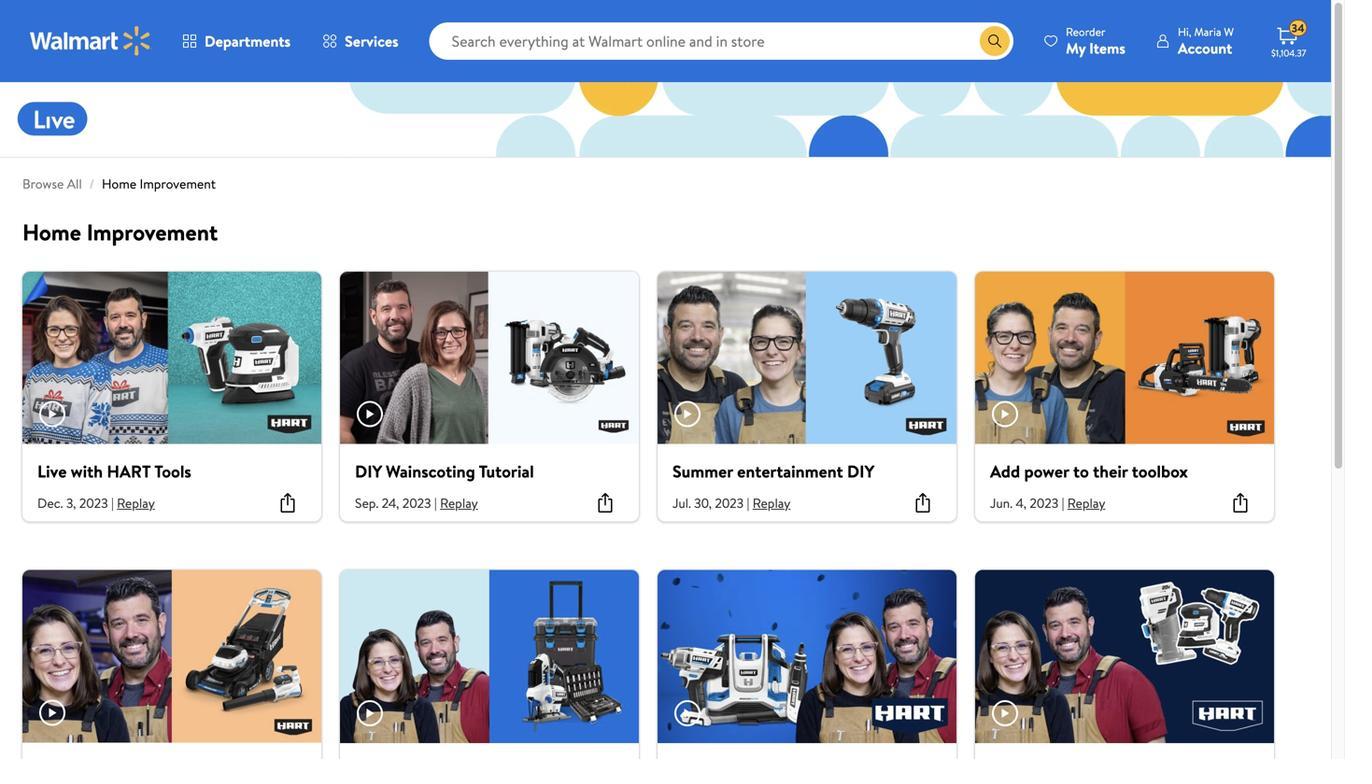 Task type: locate. For each thing, give the bounding box(es) containing it.
walmart image
[[30, 26, 151, 56]]

replay down hart
[[117, 494, 155, 513]]

4 replay link from the left
[[1068, 494, 1106, 513]]

improvement up 'home improvement'
[[140, 175, 216, 193]]

2 horizontal spatial share actions image
[[1230, 492, 1252, 515]]

diy up sep.
[[355, 461, 382, 484]]

services
[[345, 31, 399, 51]]

power
[[1025, 461, 1070, 484]]

hi,
[[1179, 24, 1192, 40]]

3,
[[66, 494, 76, 513]]

1 horizontal spatial share actions image
[[912, 492, 935, 515]]

dec. 3, 2023 | replay
[[37, 494, 155, 513]]

$1,104.37
[[1272, 47, 1307, 59]]

2023 right 3,
[[79, 494, 108, 513]]

3 replay link from the left
[[753, 494, 791, 513]]

with
[[71, 461, 103, 484]]

| down the summer entertainment diy
[[747, 494, 750, 513]]

1 horizontal spatial diy
[[848, 461, 875, 484]]

share actions image for add power to their toolbox
[[1230, 492, 1252, 515]]

browse
[[22, 175, 64, 193]]

2023 for power
[[1030, 494, 1059, 513]]

share actions image
[[594, 492, 617, 515], [912, 492, 935, 515], [1230, 492, 1252, 515]]

2 share actions image from the left
[[912, 492, 935, 515]]

home down browse all link
[[22, 217, 81, 248]]

2 replay from the left
[[440, 494, 478, 513]]

replay
[[117, 494, 155, 513], [440, 494, 478, 513], [753, 494, 791, 513], [1068, 494, 1106, 513]]

1 share actions image from the left
[[594, 492, 617, 515]]

share actions image for summer entertainment diy
[[912, 492, 935, 515]]

home right /
[[102, 175, 137, 193]]

improvement down home improvement "link"
[[87, 217, 218, 248]]

browse all link
[[22, 175, 82, 193]]

diy
[[355, 461, 382, 484], [848, 461, 875, 484]]

4 replay from the left
[[1068, 494, 1106, 513]]

replay link for wainscoting
[[440, 494, 478, 513]]

| for entertainment
[[747, 494, 750, 513]]

4 | from the left
[[1062, 494, 1065, 513]]

| down power
[[1062, 494, 1065, 513]]

share actions image for diy wainscoting tutorial
[[594, 492, 617, 515]]

replay down diy wainscoting tutorial
[[440, 494, 478, 513]]

1 replay link from the left
[[117, 494, 155, 513]]

| down the live with hart tools
[[111, 494, 114, 513]]

2023 for with
[[79, 494, 108, 513]]

1 replay from the left
[[117, 494, 155, 513]]

home improvement
[[22, 217, 218, 248]]

3 share actions image from the left
[[1230, 492, 1252, 515]]

services button
[[307, 19, 415, 64]]

maria
[[1195, 24, 1222, 40]]

replay link
[[117, 494, 155, 513], [440, 494, 478, 513], [753, 494, 791, 513], [1068, 494, 1106, 513]]

2023 for wainscoting
[[403, 494, 431, 513]]

search icon image
[[988, 34, 1003, 49]]

live background image
[[333, 82, 1332, 157]]

2023 right 24,
[[403, 494, 431, 513]]

| down wainscoting
[[435, 494, 437, 513]]

3 | from the left
[[747, 494, 750, 513]]

/
[[90, 175, 94, 193]]

4 2023 from the left
[[1030, 494, 1059, 513]]

jul.
[[673, 494, 692, 513]]

24,
[[382, 494, 399, 513]]

1 | from the left
[[111, 494, 114, 513]]

2023
[[79, 494, 108, 513], [403, 494, 431, 513], [715, 494, 744, 513], [1030, 494, 1059, 513]]

replay link down the summer entertainment diy
[[753, 494, 791, 513]]

0 horizontal spatial home
[[22, 217, 81, 248]]

replay link down add power to their toolbox
[[1068, 494, 1106, 513]]

replay link down diy wainscoting tutorial
[[440, 494, 478, 513]]

2 2023 from the left
[[403, 494, 431, 513]]

replay link down hart
[[117, 494, 155, 513]]

1 2023 from the left
[[79, 494, 108, 513]]

sep.
[[355, 494, 379, 513]]

browse all / home improvement
[[22, 175, 216, 193]]

0 vertical spatial improvement
[[140, 175, 216, 193]]

reorder
[[1067, 24, 1106, 40]]

improvement
[[140, 175, 216, 193], [87, 217, 218, 248]]

2 replay link from the left
[[440, 494, 478, 513]]

departments
[[205, 31, 291, 51]]

replay down add power to their toolbox
[[1068, 494, 1106, 513]]

Walmart Site-Wide search field
[[430, 22, 1014, 60]]

walmart desktop image
[[22, 272, 322, 445], [340, 272, 639, 445], [658, 272, 957, 445], [976, 272, 1275, 445], [22, 571, 322, 743], [340, 571, 639, 744], [658, 571, 957, 744], [976, 571, 1275, 744]]

2 | from the left
[[435, 494, 437, 513]]

3 2023 from the left
[[715, 494, 744, 513]]

replay down the summer entertainment diy
[[753, 494, 791, 513]]

0 vertical spatial home
[[102, 175, 137, 193]]

home
[[102, 175, 137, 193], [22, 217, 81, 248]]

Search search field
[[430, 22, 1014, 60]]

2023 for entertainment
[[715, 494, 744, 513]]

1 vertical spatial improvement
[[87, 217, 218, 248]]

items
[[1090, 38, 1126, 58]]

replay for power
[[1068, 494, 1106, 513]]

3 replay from the left
[[753, 494, 791, 513]]

0 horizontal spatial share actions image
[[594, 492, 617, 515]]

hart
[[107, 461, 151, 484]]

diy right the entertainment
[[848, 461, 875, 484]]

1 horizontal spatial home
[[102, 175, 137, 193]]

2023 right 4,
[[1030, 494, 1059, 513]]

replay link for with
[[117, 494, 155, 513]]

replay link for entertainment
[[753, 494, 791, 513]]

reorder my items
[[1067, 24, 1126, 58]]

|
[[111, 494, 114, 513], [435, 494, 437, 513], [747, 494, 750, 513], [1062, 494, 1065, 513]]

tutorial
[[479, 461, 534, 484]]

their
[[1094, 461, 1129, 484]]

account
[[1179, 38, 1233, 58]]

0 horizontal spatial diy
[[355, 461, 382, 484]]

2023 right 30,
[[715, 494, 744, 513]]

| for wainscoting
[[435, 494, 437, 513]]



Task type: vqa. For each thing, say whether or not it's contained in the screenshot.
Jul.
yes



Task type: describe. For each thing, give the bounding box(es) containing it.
to
[[1074, 461, 1090, 484]]

live with hart tools
[[37, 461, 191, 484]]

2 diy from the left
[[848, 461, 875, 484]]

1 vertical spatial home
[[22, 217, 81, 248]]

34
[[1292, 20, 1305, 36]]

add
[[991, 461, 1021, 484]]

my
[[1067, 38, 1086, 58]]

1 diy from the left
[[355, 461, 382, 484]]

wainscoting
[[386, 461, 476, 484]]

jun.
[[991, 494, 1013, 513]]

diy wainscoting tutorial
[[355, 461, 534, 484]]

| for power
[[1062, 494, 1065, 513]]

replay link for power
[[1068, 494, 1106, 513]]

jul. 30, 2023 | replay
[[673, 494, 791, 513]]

hi, maria w account
[[1179, 24, 1235, 58]]

| for with
[[111, 494, 114, 513]]

live image
[[7, 80, 101, 155]]

dec.
[[37, 494, 63, 513]]

sep. 24, 2023 | replay
[[355, 494, 478, 513]]

home improvement link
[[102, 175, 216, 193]]

share actions image
[[277, 492, 299, 515]]

toolbox
[[1133, 461, 1189, 484]]

w
[[1225, 24, 1235, 40]]

summer entertainment diy
[[673, 461, 875, 484]]

departments button
[[166, 19, 307, 64]]

entertainment
[[738, 461, 844, 484]]

all
[[67, 175, 82, 193]]

replay for entertainment
[[753, 494, 791, 513]]

jun. 4, 2023 | replay
[[991, 494, 1106, 513]]

30,
[[695, 494, 712, 513]]

add power to their toolbox
[[991, 461, 1193, 484]]

summer
[[673, 461, 734, 484]]

tools
[[154, 461, 191, 484]]

replay for with
[[117, 494, 155, 513]]

4,
[[1016, 494, 1027, 513]]

live
[[37, 461, 67, 484]]

replay for wainscoting
[[440, 494, 478, 513]]



